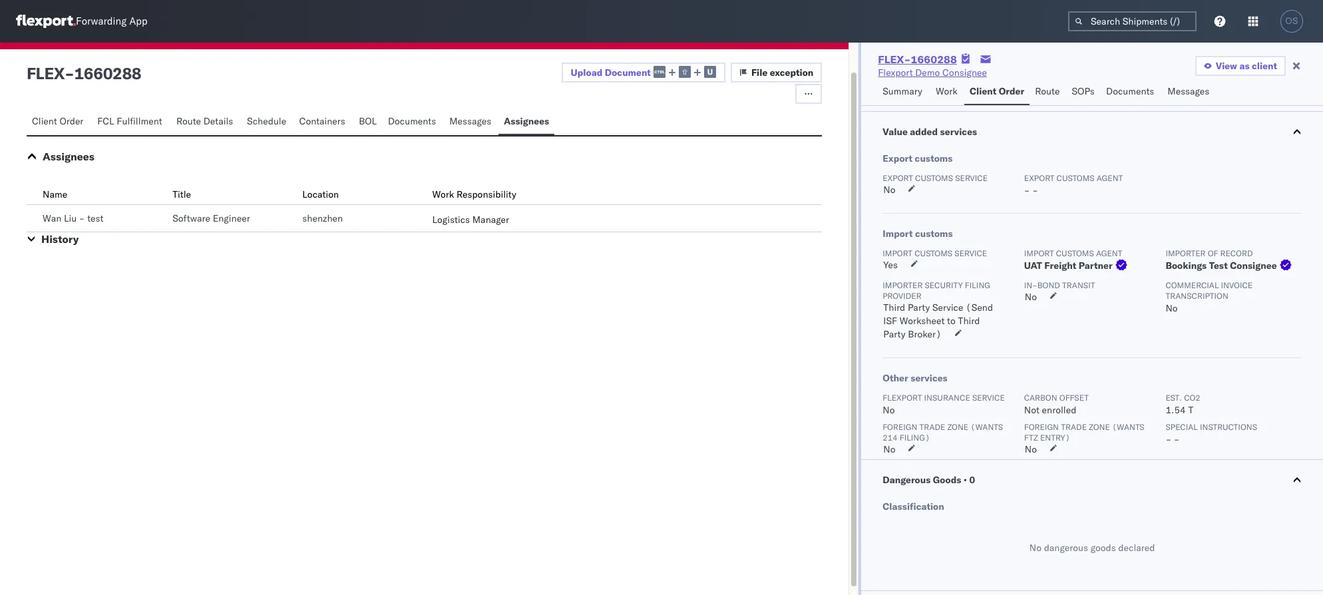 Task type: vqa. For each thing, say whether or not it's contained in the screenshot.
the rightmost Documents BUTTON
yes



Task type: describe. For each thing, give the bounding box(es) containing it.
schedule button
[[242, 109, 294, 135]]

service for uat freight partner
[[955, 248, 987, 258]]

customs for export customs agent - -
[[1057, 173, 1095, 183]]

app
[[129, 15, 148, 28]]

summary
[[883, 85, 922, 97]]

export for export customs
[[883, 152, 913, 164]]

yes
[[883, 259, 898, 271]]

1 horizontal spatial 1660288
[[911, 53, 957, 66]]

service for insurance
[[972, 393, 1005, 403]]

special instructions - -
[[1166, 422, 1257, 445]]

flex-1660288 link
[[878, 53, 957, 66]]

forwarding app link
[[16, 15, 148, 28]]

engineer
[[213, 212, 250, 224]]

(wants for foreign trade zone (wants ftz entry)
[[1112, 422, 1145, 432]]

entry)
[[1040, 433, 1070, 443]]

service for party
[[932, 302, 963, 313]]

0 vertical spatial assignees button
[[498, 109, 555, 135]]

no left dangerous
[[1030, 542, 1042, 554]]

no inside flexport insurance service no
[[883, 404, 895, 416]]

1 vertical spatial party
[[883, 328, 906, 340]]

flexport for flexport insurance service no
[[883, 393, 922, 403]]

flex-1660288
[[878, 53, 957, 66]]

commercial
[[1166, 280, 1219, 290]]

1 horizontal spatial client order button
[[964, 79, 1030, 105]]

forwarding app
[[76, 15, 148, 28]]

location
[[302, 188, 339, 200]]

manager
[[472, 214, 509, 226]]

customs for import customs service
[[915, 248, 953, 258]]

1 vertical spatial services
[[911, 372, 948, 384]]

goods
[[1091, 542, 1116, 554]]

client order for the rightmost client order button
[[970, 85, 1024, 97]]

0 horizontal spatial 1660288
[[74, 63, 141, 83]]

history
[[41, 232, 79, 246]]

1 horizontal spatial party
[[908, 302, 930, 313]]

0
[[969, 474, 975, 486]]

goods
[[933, 474, 961, 486]]

foreign for entry)
[[1024, 422, 1059, 432]]

flex
[[27, 63, 65, 83]]

upload document button
[[561, 63, 725, 83]]

shenzhen
[[302, 212, 343, 224]]

work for work responsibility
[[432, 188, 454, 200]]

1.54
[[1166, 404, 1186, 416]]

value
[[883, 126, 908, 138]]

enrolled
[[1042, 404, 1076, 416]]

importer for importer of record
[[1166, 248, 1206, 258]]

foreign trade zone (wants ftz entry)
[[1024, 422, 1145, 443]]

agent for export customs agent - -
[[1097, 173, 1123, 183]]

route button
[[1030, 79, 1067, 105]]

0 vertical spatial documents button
[[1101, 79, 1162, 105]]

demo
[[915, 67, 940, 79]]

work responsibility
[[432, 188, 516, 200]]

isf
[[883, 315, 897, 327]]

1 vertical spatial client
[[32, 115, 57, 127]]

view
[[1216, 60, 1237, 72]]

bookings test consignee
[[1166, 260, 1277, 272]]

bol button
[[354, 109, 383, 135]]

import customs agent
[[1024, 248, 1122, 258]]

flex - 1660288
[[27, 63, 141, 83]]

import for import customs agent
[[1024, 248, 1054, 258]]

file exception
[[751, 67, 814, 79]]

service for - -
[[955, 173, 988, 183]]

wan
[[43, 212, 61, 224]]

work for work
[[936, 85, 958, 97]]

software
[[172, 212, 210, 224]]

record
[[1220, 248, 1253, 258]]

est. co2 1.54 t
[[1166, 393, 1201, 416]]

flexport demo consignee
[[878, 67, 987, 79]]

other
[[883, 372, 908, 384]]

wan liu - test
[[43, 212, 104, 224]]

route for route details
[[176, 115, 201, 127]]

work button
[[930, 79, 964, 105]]

no down the ftz
[[1025, 443, 1037, 455]]

details
[[203, 115, 233, 127]]

import customs service
[[883, 248, 987, 258]]

third party service (send isf worksheet to third party broker)
[[883, 302, 993, 340]]

sops button
[[1067, 79, 1101, 105]]

1 vertical spatial order
[[59, 115, 83, 127]]

declared
[[1118, 542, 1155, 554]]

transcription
[[1166, 291, 1229, 301]]

document
[[605, 66, 651, 78]]

bol
[[359, 115, 377, 127]]

logistics
[[432, 214, 470, 226]]

co2
[[1184, 393, 1201, 403]]

agent for import customs agent
[[1096, 248, 1122, 258]]

os button
[[1277, 6, 1307, 37]]

import for import customs
[[883, 228, 913, 240]]

not
[[1024, 404, 1040, 416]]

as
[[1240, 60, 1250, 72]]

file
[[751, 67, 768, 79]]

value added services
[[883, 126, 977, 138]]

1 horizontal spatial assignees
[[504, 115, 549, 127]]

name
[[43, 188, 67, 200]]

1 vertical spatial assignees
[[43, 150, 94, 163]]

1 horizontal spatial client
[[970, 85, 997, 97]]

history button
[[41, 232, 79, 246]]

offset
[[1059, 393, 1089, 403]]

route for route
[[1035, 85, 1060, 97]]

no down export customs at the top right of the page
[[883, 184, 896, 196]]

1 horizontal spatial order
[[999, 85, 1024, 97]]

view as client button
[[1195, 56, 1286, 76]]

schedule
[[247, 115, 286, 127]]

importer for importer security filing provider
[[883, 280, 923, 290]]

invoice
[[1221, 280, 1253, 290]]

flexport for flexport demo consignee
[[878, 67, 913, 79]]

Search Shipments (/) text field
[[1068, 11, 1197, 31]]

worksheet
[[900, 315, 945, 327]]

import for import customs service
[[883, 248, 913, 258]]

1 vertical spatial third
[[958, 315, 980, 327]]

dangerous
[[883, 474, 931, 486]]

customs for export customs service
[[915, 173, 953, 183]]

bookings
[[1166, 260, 1207, 272]]

in-
[[1024, 280, 1037, 290]]



Task type: locate. For each thing, give the bounding box(es) containing it.
services
[[940, 126, 977, 138], [911, 372, 948, 384]]

0 vertical spatial client
[[970, 85, 997, 97]]

0 vertical spatial messages
[[1168, 85, 1210, 97]]

carbon offset not enrolled
[[1024, 393, 1089, 416]]

consignee for bookings test consignee
[[1230, 260, 1277, 272]]

work up logistics
[[432, 188, 454, 200]]

customs down value added services button
[[1057, 173, 1095, 183]]

0 vertical spatial assignees
[[504, 115, 549, 127]]

sops
[[1072, 85, 1095, 97]]

1 vertical spatial documents button
[[383, 109, 444, 135]]

1 vertical spatial flexport
[[883, 393, 922, 403]]

0 vertical spatial order
[[999, 85, 1024, 97]]

1 horizontal spatial messages
[[1168, 85, 1210, 97]]

service up to
[[932, 302, 963, 313]]

2 foreign from the left
[[1024, 422, 1059, 432]]

1 horizontal spatial third
[[958, 315, 980, 327]]

0 vertical spatial services
[[940, 126, 977, 138]]

zone for filing)
[[947, 422, 969, 432]]

flexport. image
[[16, 15, 76, 28]]

1660288 up the flexport demo consignee at the right top
[[911, 53, 957, 66]]

0 horizontal spatial service
[[932, 302, 963, 313]]

customs inside export customs agent - -
[[1057, 173, 1095, 183]]

foreign inside the foreign trade zone (wants ftz entry)
[[1024, 422, 1059, 432]]

0 horizontal spatial consignee
[[942, 67, 987, 79]]

filing)
[[900, 433, 930, 443]]

software engineer
[[172, 212, 250, 224]]

client
[[1252, 60, 1277, 72]]

upload document
[[571, 66, 651, 78]]

party up "worksheet"
[[908, 302, 930, 313]]

trade for entry)
[[1061, 422, 1087, 432]]

customs up uat freight partner
[[1056, 248, 1094, 258]]

importer
[[1166, 248, 1206, 258], [883, 280, 923, 290]]

export
[[883, 152, 913, 164], [883, 173, 913, 183], [1024, 173, 1055, 183]]

services inside value added services button
[[940, 126, 977, 138]]

0 horizontal spatial messages button
[[444, 109, 498, 135]]

import customs
[[883, 228, 953, 240]]

0 horizontal spatial client order
[[32, 115, 83, 127]]

commercial invoice transcription no
[[1166, 280, 1253, 314]]

1 vertical spatial messages button
[[444, 109, 498, 135]]

1 vertical spatial consignee
[[1230, 260, 1277, 272]]

trade inside foreign trade zone (wants 214 filing)
[[920, 422, 945, 432]]

1 trade from the left
[[920, 422, 945, 432]]

0 horizontal spatial (wants
[[971, 422, 1003, 432]]

agent down value added services button
[[1097, 173, 1123, 183]]

consignee down 'record'
[[1230, 260, 1277, 272]]

service up filing
[[955, 248, 987, 258]]

route left details
[[176, 115, 201, 127]]

upload
[[571, 66, 603, 78]]

1 horizontal spatial zone
[[1089, 422, 1110, 432]]

flexport
[[878, 67, 913, 79], [883, 393, 922, 403]]

1 horizontal spatial assignees button
[[498, 109, 555, 135]]

client
[[970, 85, 997, 97], [32, 115, 57, 127]]

1 vertical spatial client order button
[[27, 109, 92, 135]]

order left route button
[[999, 85, 1024, 97]]

documents for documents button to the bottom
[[388, 115, 436, 127]]

0 horizontal spatial trade
[[920, 422, 945, 432]]

service right the insurance
[[972, 393, 1005, 403]]

2 (wants from the left
[[1112, 422, 1145, 432]]

1 horizontal spatial messages button
[[1162, 79, 1217, 105]]

partner
[[1079, 260, 1113, 272]]

2 trade from the left
[[1061, 422, 1087, 432]]

carbon
[[1024, 393, 1057, 403]]

no down '214'
[[883, 443, 896, 455]]

foreign up the ftz
[[1024, 422, 1059, 432]]

service inside flexport insurance service no
[[972, 393, 1005, 403]]

1 horizontal spatial work
[[936, 85, 958, 97]]

flexport demo consignee link
[[878, 66, 987, 79]]

t
[[1188, 404, 1194, 416]]

client right work button
[[970, 85, 997, 97]]

foreign up '214'
[[883, 422, 917, 432]]

no up '214'
[[883, 404, 895, 416]]

party
[[908, 302, 930, 313], [883, 328, 906, 340]]

0 horizontal spatial party
[[883, 328, 906, 340]]

dangerous
[[1044, 542, 1088, 554]]

test
[[1209, 260, 1228, 272]]

trade inside the foreign trade zone (wants ftz entry)
[[1061, 422, 1087, 432]]

0 vertical spatial consignee
[[942, 67, 987, 79]]

export for export customs service
[[883, 173, 913, 183]]

route left sops
[[1035, 85, 1060, 97]]

in-bond transit
[[1024, 280, 1095, 290]]

fcl fulfillment button
[[92, 109, 171, 135]]

1 vertical spatial messages
[[449, 115, 491, 127]]

exception
[[770, 67, 814, 79]]

route details button
[[171, 109, 242, 135]]

fcl
[[97, 115, 114, 127]]

0 horizontal spatial foreign
[[883, 422, 917, 432]]

0 vertical spatial importer
[[1166, 248, 1206, 258]]

1 horizontal spatial (wants
[[1112, 422, 1145, 432]]

trade up entry)
[[1061, 422, 1087, 432]]

flex-
[[878, 53, 911, 66]]

•
[[964, 474, 967, 486]]

uat freight partner
[[1024, 260, 1113, 272]]

customs for import customs
[[915, 228, 953, 240]]

0 horizontal spatial assignees
[[43, 150, 94, 163]]

documents right the "sops" button
[[1106, 85, 1154, 97]]

0 vertical spatial messages button
[[1162, 79, 1217, 105]]

1660288 up fcl
[[74, 63, 141, 83]]

1 vertical spatial importer
[[883, 280, 923, 290]]

(wants left special
[[1112, 422, 1145, 432]]

of
[[1208, 248, 1218, 258]]

to
[[947, 315, 956, 327]]

(wants for foreign trade zone (wants 214 filing)
[[971, 422, 1003, 432]]

containers
[[299, 115, 345, 127]]

zone inside the foreign trade zone (wants ftz entry)
[[1089, 422, 1110, 432]]

0 horizontal spatial documents
[[388, 115, 436, 127]]

zone for entry)
[[1089, 422, 1110, 432]]

test
[[87, 212, 104, 224]]

1 vertical spatial assignees button
[[43, 150, 94, 163]]

consignee for flexport demo consignee
[[942, 67, 987, 79]]

1 vertical spatial route
[[176, 115, 201, 127]]

0 vertical spatial client order
[[970, 85, 1024, 97]]

1 horizontal spatial client order
[[970, 85, 1024, 97]]

foreign for filing)
[[883, 422, 917, 432]]

214
[[883, 433, 898, 443]]

importer of record
[[1166, 248, 1253, 258]]

service down value added services
[[955, 173, 988, 183]]

transit
[[1062, 280, 1095, 290]]

broker)
[[908, 328, 942, 340]]

(wants down flexport insurance service no
[[971, 422, 1003, 432]]

importer up "provider"
[[883, 280, 923, 290]]

messages
[[1168, 85, 1210, 97], [449, 115, 491, 127]]

1 zone from the left
[[947, 422, 969, 432]]

1 vertical spatial client order
[[32, 115, 83, 127]]

0 vertical spatial party
[[908, 302, 930, 313]]

0 vertical spatial work
[[936, 85, 958, 97]]

trade up filing)
[[920, 422, 945, 432]]

zone
[[947, 422, 969, 432], [1089, 422, 1110, 432]]

instructions
[[1200, 422, 1257, 432]]

client order
[[970, 85, 1024, 97], [32, 115, 83, 127]]

0 horizontal spatial assignees button
[[43, 150, 94, 163]]

0 vertical spatial service
[[955, 173, 988, 183]]

1 vertical spatial documents
[[388, 115, 436, 127]]

containers button
[[294, 109, 354, 135]]

1 vertical spatial agent
[[1096, 248, 1122, 258]]

1 horizontal spatial documents
[[1106, 85, 1154, 97]]

customs for export customs
[[915, 152, 953, 164]]

client order right work button
[[970, 85, 1024, 97]]

customs up import customs service
[[915, 228, 953, 240]]

importer inside "importer security filing provider"
[[883, 280, 923, 290]]

responsibility
[[457, 188, 516, 200]]

1 vertical spatial service
[[955, 248, 987, 258]]

trade
[[920, 422, 945, 432], [1061, 422, 1087, 432]]

0 vertical spatial third
[[883, 302, 905, 313]]

foreign trade zone (wants 214 filing)
[[883, 422, 1003, 443]]

0 horizontal spatial client order button
[[27, 109, 92, 135]]

0 vertical spatial documents
[[1106, 85, 1154, 97]]

client order button
[[964, 79, 1030, 105], [27, 109, 92, 135]]

importer up bookings
[[1166, 248, 1206, 258]]

0 vertical spatial agent
[[1097, 173, 1123, 183]]

0 vertical spatial route
[[1035, 85, 1060, 97]]

filing
[[965, 280, 990, 290]]

route
[[1035, 85, 1060, 97], [176, 115, 201, 127]]

summary button
[[877, 79, 930, 105]]

no inside commercial invoice transcription no
[[1166, 302, 1178, 314]]

0 horizontal spatial route
[[176, 115, 201, 127]]

1 vertical spatial service
[[972, 393, 1005, 403]]

export customs agent - -
[[1024, 173, 1123, 196]]

work down the flexport demo consignee at the right top
[[936, 85, 958, 97]]

third up the isf
[[883, 302, 905, 313]]

(wants inside foreign trade zone (wants 214 filing)
[[971, 422, 1003, 432]]

title
[[172, 188, 191, 200]]

export inside export customs agent - -
[[1024, 173, 1055, 183]]

1 horizontal spatial importer
[[1166, 248, 1206, 258]]

party down the isf
[[883, 328, 906, 340]]

client order for the bottom client order button
[[32, 115, 83, 127]]

work inside button
[[936, 85, 958, 97]]

classification
[[883, 501, 944, 512]]

flexport inside flexport insurance service no
[[883, 393, 922, 403]]

logistics manager
[[432, 214, 509, 226]]

documents right bol button
[[388, 115, 436, 127]]

customs down "import customs"
[[915, 248, 953, 258]]

flexport insurance service no
[[883, 393, 1005, 416]]

service inside third party service (send isf worksheet to third party broker)
[[932, 302, 963, 313]]

agent up partner
[[1096, 248, 1122, 258]]

1 horizontal spatial consignee
[[1230, 260, 1277, 272]]

(wants inside the foreign trade zone (wants ftz entry)
[[1112, 422, 1145, 432]]

client order left fcl
[[32, 115, 83, 127]]

documents for the topmost documents button
[[1106, 85, 1154, 97]]

flexport down "other" on the bottom of page
[[883, 393, 922, 403]]

client down flex
[[32, 115, 57, 127]]

0 horizontal spatial documents button
[[383, 109, 444, 135]]

no down "in-"
[[1025, 291, 1037, 303]]

foreign inside foreign trade zone (wants 214 filing)
[[883, 422, 917, 432]]

insurance
[[924, 393, 970, 403]]

trade for filing)
[[920, 422, 945, 432]]

0 vertical spatial flexport
[[878, 67, 913, 79]]

os
[[1285, 16, 1298, 26]]

0 vertical spatial service
[[932, 302, 963, 313]]

(send
[[966, 302, 993, 313]]

flexport down flex-
[[878, 67, 913, 79]]

services up the insurance
[[911, 372, 948, 384]]

bond
[[1037, 280, 1060, 290]]

consignee up work button
[[942, 67, 987, 79]]

1 vertical spatial work
[[432, 188, 454, 200]]

liu
[[64, 212, 77, 224]]

1 horizontal spatial documents button
[[1101, 79, 1162, 105]]

1 horizontal spatial trade
[[1061, 422, 1087, 432]]

1 horizontal spatial route
[[1035, 85, 1060, 97]]

1 foreign from the left
[[883, 422, 917, 432]]

1660288
[[911, 53, 957, 66], [74, 63, 141, 83]]

0 horizontal spatial work
[[432, 188, 454, 200]]

0 vertical spatial client order button
[[964, 79, 1030, 105]]

0 horizontal spatial third
[[883, 302, 905, 313]]

zone inside foreign trade zone (wants 214 filing)
[[947, 422, 969, 432]]

1 horizontal spatial service
[[972, 393, 1005, 403]]

0 horizontal spatial order
[[59, 115, 83, 127]]

order left fcl
[[59, 115, 83, 127]]

documents button right sops
[[1101, 79, 1162, 105]]

2 zone from the left
[[1089, 422, 1110, 432]]

0 horizontal spatial importer
[[883, 280, 923, 290]]

file exception button
[[731, 63, 822, 83], [731, 63, 822, 83]]

customs for import customs agent
[[1056, 248, 1094, 258]]

documents button right bol
[[383, 109, 444, 135]]

0 horizontal spatial messages
[[449, 115, 491, 127]]

third down (send
[[958, 315, 980, 327]]

est.
[[1166, 393, 1182, 403]]

1 horizontal spatial foreign
[[1024, 422, 1059, 432]]

ftz
[[1024, 433, 1038, 443]]

customs up export customs service
[[915, 152, 953, 164]]

0 horizontal spatial client
[[32, 115, 57, 127]]

importer security filing provider
[[883, 280, 990, 301]]

services right added
[[940, 126, 977, 138]]

1 (wants from the left
[[971, 422, 1003, 432]]

0 horizontal spatial zone
[[947, 422, 969, 432]]

(wants
[[971, 422, 1003, 432], [1112, 422, 1145, 432]]

fcl fulfillment
[[97, 115, 162, 127]]

customs down export customs at the top right of the page
[[915, 173, 953, 183]]

no down transcription
[[1166, 302, 1178, 314]]

agent inside export customs agent - -
[[1097, 173, 1123, 183]]



